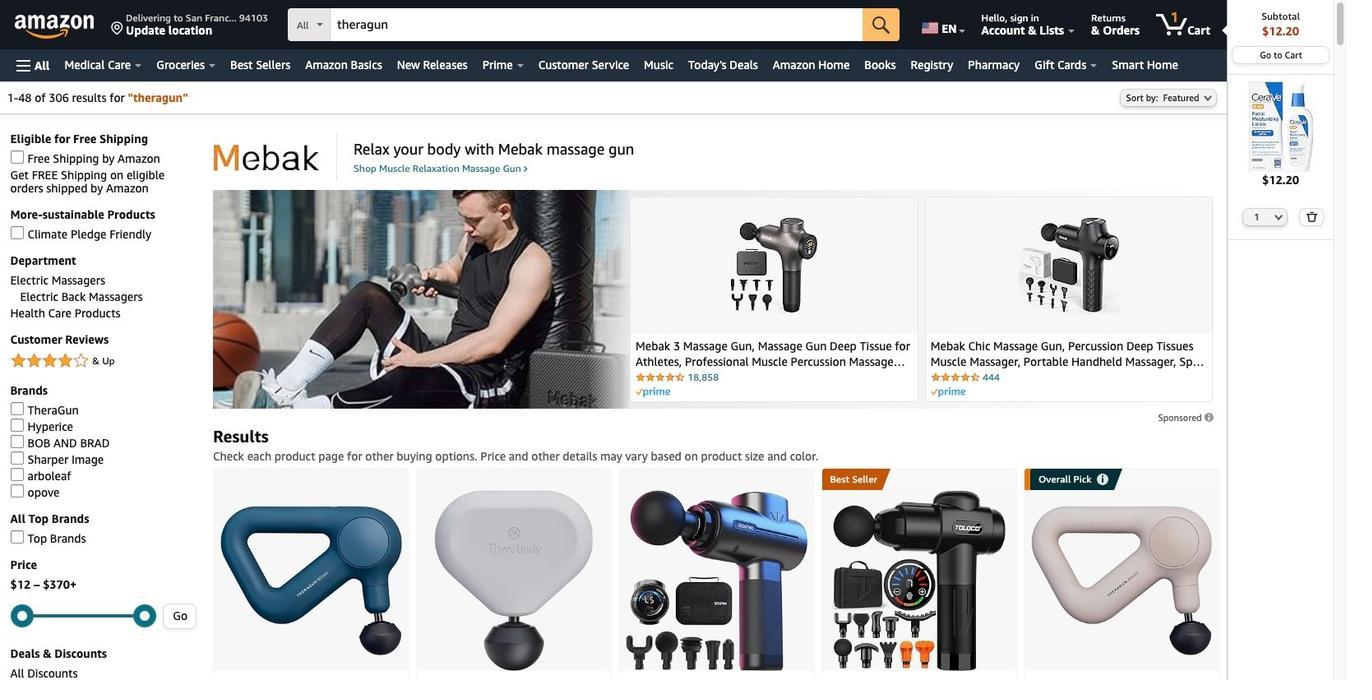 Task type: locate. For each thing, give the bounding box(es) containing it.
1 checkbox image from the top
[[10, 151, 23, 164]]

2 checkbox image from the top
[[10, 226, 23, 240]]

0 horizontal spatial eligible for prime. image
[[636, 387, 670, 397]]

4 stars & up element
[[10, 351, 197, 371]]

Submit price range submit
[[164, 604, 196, 628]]

eligible for prime. image
[[636, 387, 670, 397], [931, 387, 965, 397]]

None submit
[[863, 8, 900, 41], [1300, 209, 1323, 225], [863, 8, 900, 41], [1300, 209, 1323, 225]]

None range field
[[10, 615, 156, 618], [10, 615, 156, 618], [10, 615, 156, 618], [10, 615, 156, 618]]

dropdown image
[[1203, 95, 1212, 102]]

2 eligible for prime. image from the left
[[931, 387, 965, 397]]

checkbox image
[[10, 151, 23, 164], [10, 226, 23, 240], [10, 468, 23, 481], [10, 485, 23, 498], [10, 531, 23, 544]]

4 checkbox image from the top
[[10, 485, 23, 498]]

navigation navigation
[[0, 0, 1335, 680]]

5 checkbox image from the top
[[10, 531, 23, 544]]

theragun relief handheld percussion massage gun - easy-to-use, comfortable & light personal massager for every day pain re... image
[[1031, 505, 1212, 656]]

None search field
[[288, 8, 900, 43]]

sponsored ad - theragun mini handheld percussion massage gun - portable deep tissue massager for muscle pain relief in nec... image
[[434, 490, 593, 671]]

group
[[822, 469, 882, 490]]

checkbox image
[[10, 402, 23, 416], [10, 419, 23, 432], [10, 435, 23, 449], [10, 452, 23, 465]]

2 checkbox image from the top
[[10, 419, 23, 432]]

1 horizontal spatial eligible for prime. image
[[931, 387, 965, 397]]

Search Amazon text field
[[331, 9, 863, 40]]



Task type: vqa. For each thing, say whether or not it's contained in the screenshot.
Kids within STSGPUZ Archery Bow and Arrow Set for Kids Boys and Girls,16 p
no



Task type: describe. For each thing, give the bounding box(es) containing it.
1 eligible for prime. image from the left
[[636, 387, 670, 397]]

dropdown image
[[1275, 213, 1283, 220]]

sponsored ad - toloco massage gun, father day gifts, deep tissue back massage for athletes for pain relief, percussion mas... image
[[832, 490, 1006, 671]]

sponsored ad - renpho massage gun deep tissue muscle percussion massage gun, gifts for men dad, fsa and hsa eligible power... image
[[626, 490, 807, 671]]

none search field inside navigation navigation
[[288, 8, 900, 43]]

3 checkbox image from the top
[[10, 435, 23, 449]]

4 checkbox image from the top
[[10, 452, 23, 465]]

amazon image
[[15, 15, 95, 39]]

3 checkbox image from the top
[[10, 468, 23, 481]]

delete image
[[1306, 211, 1318, 222]]

sponsored ad - theragun relief handheld percussion massage gun - easy-to-use, comfortable & light personal massager for ev... image
[[220, 505, 402, 656]]

1 checkbox image from the top
[[10, 402, 23, 416]]

cerave am facial moisturizing lotion with spf 30 | oil-free face moisturizer with spf | formulated with hyaluronic acid, niacinamide &amp; ceramides | non-comedogenic | broad spectrum sunscreen | 3 ounce image
[[1236, 81, 1326, 172]]



